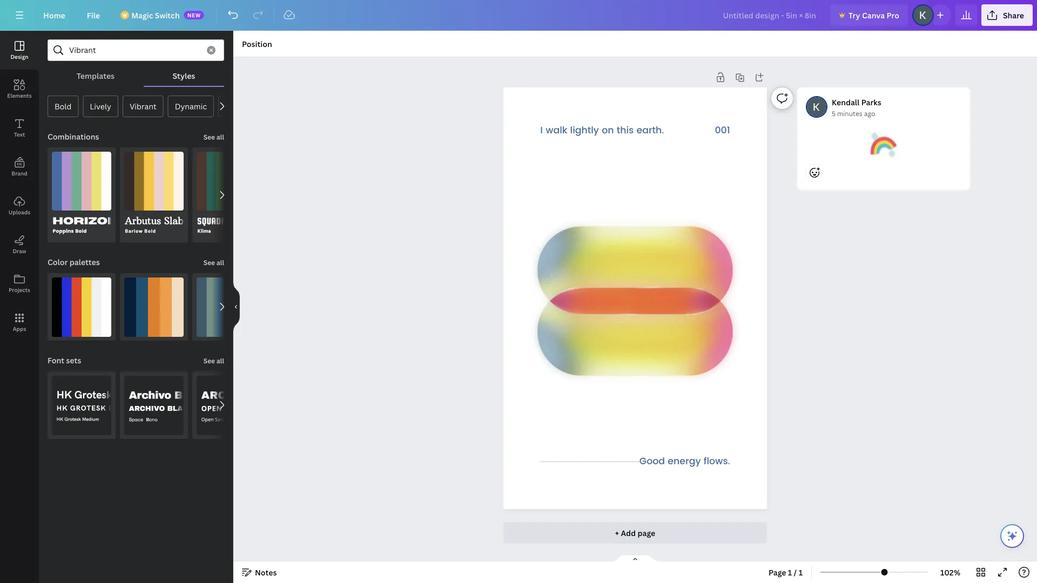 Task type: vqa. For each thing, say whether or not it's contained in the screenshot.
for
no



Task type: describe. For each thing, give the bounding box(es) containing it.
try
[[849, 10, 861, 20]]

see all for font sets
[[204, 357, 224, 366]]

page
[[638, 528, 656, 538]]

switch
[[155, 10, 180, 20]]

this
[[617, 123, 634, 138]]

page 1 / 1
[[769, 568, 803, 578]]

all for color palettes
[[217, 258, 224, 267]]

see all for color palettes
[[204, 258, 224, 267]]

see all for combinations
[[204, 133, 224, 142]]

new
[[187, 11, 201, 19]]

kendall
[[832, 97, 860, 107]]

design
[[11, 53, 28, 60]]

ago
[[864, 109, 876, 118]]

combinations button
[[46, 126, 100, 148]]

file
[[87, 10, 100, 20]]

file button
[[78, 4, 109, 26]]

text button
[[0, 109, 39, 148]]

draw button
[[0, 225, 39, 264]]

magic
[[131, 10, 153, 20]]

on
[[602, 123, 614, 138]]

dynamic button
[[168, 96, 214, 117]]

magic switch
[[131, 10, 180, 20]]

elements button
[[0, 70, 39, 109]]

position
[[242, 39, 272, 49]]

font sets button
[[46, 350, 82, 372]]

try canva pro button
[[831, 4, 908, 26]]

main menu bar
[[0, 0, 1037, 31]]

projects
[[9, 286, 30, 294]]

color palettes button
[[46, 252, 101, 273]]

see all button for font sets
[[202, 350, 225, 372]]

+
[[615, 528, 619, 538]]

i walk lightly on this earth.
[[541, 123, 664, 138]]

styles
[[173, 71, 195, 81]]

draw
[[13, 247, 26, 255]]

Search styles search field
[[69, 40, 200, 61]]

combinations
[[48, 132, 99, 142]]

templates
[[77, 71, 115, 81]]

see for color palettes
[[204, 258, 215, 267]]

all for combinations
[[217, 133, 224, 142]]

energy
[[668, 454, 701, 470]]

try canva pro
[[849, 10, 900, 20]]



Task type: locate. For each thing, give the bounding box(es) containing it.
home
[[43, 10, 65, 20]]

share button
[[982, 4, 1033, 26]]

+ add page button
[[504, 523, 767, 544]]

pro
[[887, 10, 900, 20]]

i
[[541, 123, 543, 138]]

1 vertical spatial see
[[204, 258, 215, 267]]

lively button
[[83, 96, 118, 117]]

0 vertical spatial all
[[217, 133, 224, 142]]

design button
[[0, 31, 39, 70]]

1
[[788, 568, 792, 578], [799, 568, 803, 578]]

parks
[[862, 97, 882, 107]]

1 see all from the top
[[204, 133, 224, 142]]

apply "milk carton" style image
[[197, 278, 256, 337]]

uploads
[[9, 209, 30, 216]]

color
[[48, 257, 68, 268]]

share
[[1003, 10, 1025, 20]]

brand
[[11, 170, 27, 177]]

0 vertical spatial see all button
[[202, 126, 225, 148]]

lightly
[[570, 123, 599, 138]]

apply "new dawn" style image
[[124, 278, 184, 337]]

1 see from the top
[[204, 133, 215, 142]]

1 see all button from the top
[[202, 126, 225, 148]]

bold button
[[48, 96, 79, 117]]

102%
[[941, 568, 961, 578]]

brand button
[[0, 148, 39, 186]]

elements
[[7, 92, 32, 99]]

hide image
[[233, 281, 240, 333]]

apps
[[13, 325, 26, 333]]

all
[[217, 133, 224, 142], [217, 258, 224, 267], [217, 357, 224, 366]]

minutes
[[838, 109, 863, 118]]

vibrant
[[130, 101, 157, 112]]

color palettes
[[48, 257, 100, 268]]

3 see from the top
[[204, 357, 215, 366]]

apply "call to action" style image
[[52, 278, 111, 337]]

1 vertical spatial see all
[[204, 258, 224, 267]]

flows.
[[704, 454, 730, 470]]

sets
[[66, 356, 81, 366]]

1 left /
[[788, 568, 792, 578]]

vibrant button
[[123, 96, 164, 117]]

3 see all from the top
[[204, 357, 224, 366]]

show pages image
[[610, 554, 661, 563]]

2 vertical spatial see
[[204, 357, 215, 366]]

see all button for combinations
[[202, 126, 225, 148]]

templates button
[[48, 65, 144, 86]]

add
[[621, 528, 636, 538]]

5
[[832, 109, 836, 118]]

102% button
[[933, 564, 968, 581]]

+ add page
[[615, 528, 656, 538]]

notes button
[[238, 564, 281, 581]]

styles button
[[144, 65, 224, 86]]

see for font sets
[[204, 357, 215, 366]]

home link
[[35, 4, 74, 26]]

2 vertical spatial see all
[[204, 357, 224, 366]]

position button
[[238, 35, 277, 52]]

uploads button
[[0, 186, 39, 225]]

1 vertical spatial see all button
[[202, 252, 225, 273]]

see all button for color palettes
[[202, 252, 225, 273]]

font
[[48, 356, 64, 366]]

lively
[[90, 101, 111, 112]]

side panel tab list
[[0, 31, 39, 342]]

001
[[715, 123, 730, 138]]

good
[[640, 454, 665, 470]]

palettes
[[70, 257, 100, 268]]

see for combinations
[[204, 133, 215, 142]]

2 1 from the left
[[799, 568, 803, 578]]

1 horizontal spatial 1
[[799, 568, 803, 578]]

/
[[794, 568, 797, 578]]

3 see all button from the top
[[202, 350, 225, 372]]

text
[[14, 131, 25, 138]]

kendall parks list
[[798, 88, 975, 225]]

walk
[[546, 123, 568, 138]]

see all button
[[202, 126, 225, 148], [202, 252, 225, 273], [202, 350, 225, 372]]

page
[[769, 568, 787, 578]]

expressing gratitude image
[[871, 132, 897, 158]]

0 vertical spatial see
[[204, 133, 215, 142]]

3 all from the top
[[217, 357, 224, 366]]

2 see from the top
[[204, 258, 215, 267]]

earth.
[[637, 123, 664, 138]]

dynamic
[[175, 101, 207, 112]]

all for font sets
[[217, 357, 224, 366]]

0 vertical spatial see all
[[204, 133, 224, 142]]

2 see all from the top
[[204, 258, 224, 267]]

canva assistant image
[[1006, 530, 1019, 543]]

see all
[[204, 133, 224, 142], [204, 258, 224, 267], [204, 357, 224, 366]]

0 horizontal spatial 1
[[788, 568, 792, 578]]

canva
[[862, 10, 885, 20]]

2 all from the top
[[217, 258, 224, 267]]

see
[[204, 133, 215, 142], [204, 258, 215, 267], [204, 357, 215, 366]]

font sets
[[48, 356, 81, 366]]

1 1 from the left
[[788, 568, 792, 578]]

kendall parks 5 minutes ago
[[832, 97, 882, 118]]

notes
[[255, 568, 277, 578]]

Design title text field
[[715, 4, 826, 26]]

2 vertical spatial all
[[217, 357, 224, 366]]

1 all from the top
[[217, 133, 224, 142]]

bold
[[55, 101, 72, 112]]

1 vertical spatial all
[[217, 258, 224, 267]]

good energy flows.
[[640, 454, 730, 470]]

projects button
[[0, 264, 39, 303]]

2 see all button from the top
[[202, 252, 225, 273]]

apps button
[[0, 303, 39, 342]]

2 vertical spatial see all button
[[202, 350, 225, 372]]

1 right /
[[799, 568, 803, 578]]



